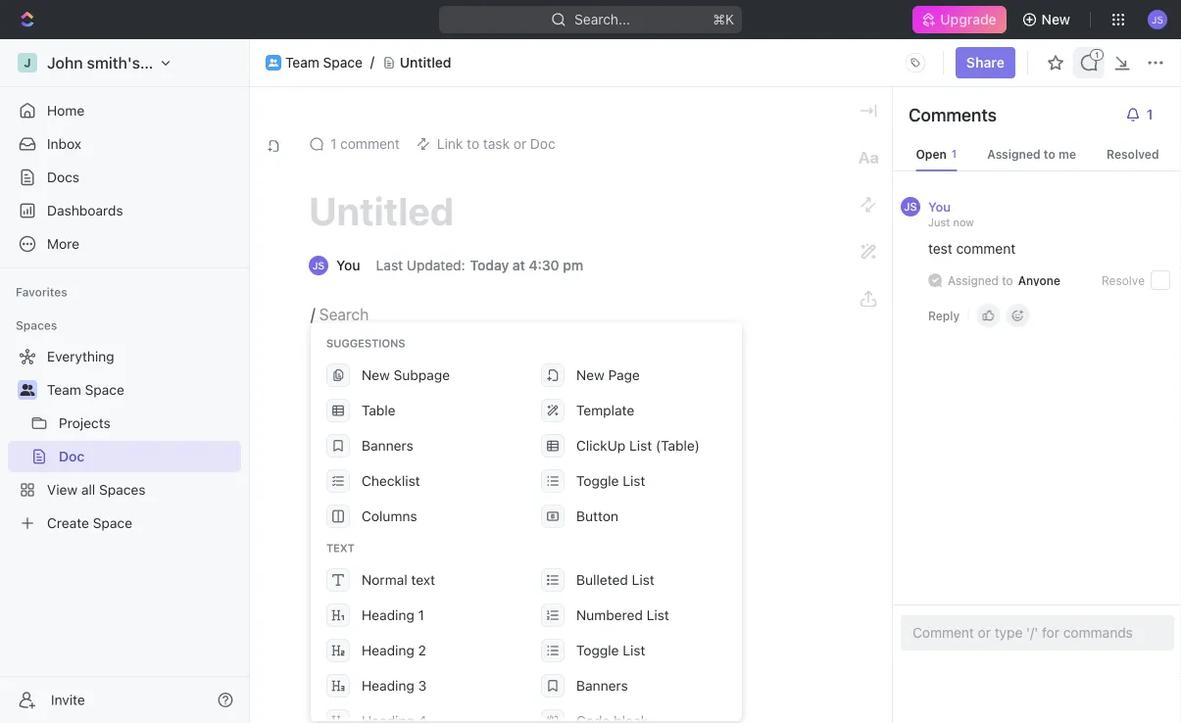 Task type: locate. For each thing, give the bounding box(es) containing it.
today
[[470, 257, 509, 273]]

assigned left me
[[987, 147, 1041, 161]]

1 horizontal spatial new
[[576, 367, 605, 383]]

1 vertical spatial team space
[[47, 382, 124, 398]]

new inside button
[[1041, 11, 1070, 27]]

1 vertical spatial heading
[[362, 642, 414, 659]]

untitled
[[400, 54, 451, 71], [309, 188, 454, 234]]

reply
[[928, 309, 960, 322]]

1 horizontal spatial team space
[[285, 54, 363, 71]]

0 vertical spatial 1
[[330, 136, 337, 152]]

0 horizontal spatial space
[[85, 382, 124, 398]]

1 vertical spatial to
[[1002, 273, 1013, 287]]

new
[[1041, 11, 1070, 27], [362, 367, 390, 383], [576, 367, 605, 383]]

0 vertical spatial toggle
[[576, 473, 619, 489]]

space right user group icon
[[85, 382, 124, 398]]

resolved
[[1106, 147, 1159, 161]]

0 vertical spatial team space link
[[285, 54, 363, 71]]

/
[[311, 305, 315, 324]]

team space link for user group icon
[[47, 374, 237, 406]]

0 horizontal spatial to
[[1002, 273, 1013, 287]]

0 horizontal spatial team
[[47, 382, 81, 398]]

toggle up button at the bottom of the page
[[576, 473, 619, 489]]

me
[[1059, 147, 1076, 161]]

0 vertical spatial comment
[[340, 136, 400, 152]]

test comment
[[928, 241, 1016, 257]]

new for new subpage
[[362, 367, 390, 383]]

space
[[323, 54, 363, 71], [85, 382, 124, 398]]

team for user group icon
[[47, 382, 81, 398]]

banners up checklist
[[362, 438, 413, 454]]

1 vertical spatial space
[[85, 382, 124, 398]]

1 horizontal spatial team space link
[[285, 54, 363, 71]]

comment for 1 comment
[[340, 136, 400, 152]]

2 horizontal spatial new
[[1041, 11, 1070, 27]]

0 vertical spatial team
[[285, 54, 319, 71]]

0 vertical spatial space
[[323, 54, 363, 71]]

heading for heading 3
[[362, 678, 414, 694]]

0 vertical spatial heading
[[362, 607, 414, 623]]

assigned to
[[948, 273, 1013, 287]]

space right user group image
[[323, 54, 363, 71]]

new subpage
[[362, 367, 450, 383]]

team right user group icon
[[47, 382, 81, 398]]

now
[[953, 216, 974, 228]]

team space
[[285, 54, 363, 71], [47, 382, 124, 398]]

1 vertical spatial team
[[47, 382, 81, 398]]

team space right user group image
[[285, 54, 363, 71]]

0 horizontal spatial 1
[[330, 136, 337, 152]]

0 vertical spatial toggle list
[[576, 473, 645, 489]]

home link
[[8, 95, 241, 126]]

⌘k
[[713, 11, 734, 27]]

banners down 'numbered'
[[576, 678, 628, 694]]

0 horizontal spatial team space link
[[47, 374, 237, 406]]

space inside the sidebar navigation
[[85, 382, 124, 398]]

1 horizontal spatial banners
[[576, 678, 628, 694]]

bulleted
[[576, 572, 628, 588]]

1 vertical spatial banners
[[576, 678, 628, 694]]

spaces
[[16, 319, 57, 332]]

0 horizontal spatial team space
[[47, 382, 124, 398]]

new right upgrade
[[1041, 11, 1070, 27]]

dashboards link
[[8, 195, 241, 226]]

1 vertical spatial untitled
[[309, 188, 454, 234]]

1 heading from the top
[[362, 607, 414, 623]]

1 horizontal spatial comment
[[956, 241, 1016, 257]]

toggle down 'numbered'
[[576, 642, 619, 659]]

button
[[576, 508, 618, 524]]

list
[[629, 438, 652, 454], [623, 473, 645, 489], [632, 572, 654, 588], [647, 607, 669, 623], [623, 642, 645, 659]]

list right 'numbered'
[[647, 607, 669, 623]]

team space inside the sidebar navigation
[[47, 382, 124, 398]]

inbox
[[47, 136, 81, 152]]

0 vertical spatial banners
[[362, 438, 413, 454]]

2 heading from the top
[[362, 642, 414, 659]]

last updated: today at 4:30 pm
[[376, 257, 583, 273]]

assigned for assigned to
[[948, 273, 999, 287]]

dashboards
[[47, 202, 123, 219]]

comment for test comment
[[956, 241, 1016, 257]]

team space for user group image
[[285, 54, 363, 71]]

you
[[928, 199, 951, 214]]

3 heading from the top
[[362, 678, 414, 694]]

text
[[411, 572, 435, 588]]

to down test comment
[[1002, 273, 1013, 287]]

team space right user group icon
[[47, 382, 124, 398]]

team inside the sidebar navigation
[[47, 382, 81, 398]]

new down suggestions
[[362, 367, 390, 383]]

2
[[418, 642, 426, 659]]

heading left '3'
[[362, 678, 414, 694]]

0 horizontal spatial comment
[[340, 136, 400, 152]]

list down numbered list
[[623, 642, 645, 659]]

1 vertical spatial toggle list
[[576, 642, 645, 659]]

1 vertical spatial assigned
[[948, 273, 999, 287]]

1
[[330, 136, 337, 152], [418, 607, 424, 623]]

0 vertical spatial assigned
[[987, 147, 1041, 161]]

at
[[512, 257, 525, 273]]

just
[[928, 216, 950, 228]]

space for user group image
[[323, 54, 363, 71]]

heading 2
[[362, 642, 426, 659]]

space for user group icon
[[85, 382, 124, 398]]

1 vertical spatial 1
[[418, 607, 424, 623]]

0 vertical spatial to
[[1044, 147, 1055, 161]]

1 horizontal spatial to
[[1044, 147, 1055, 161]]

toggle list down 'numbered'
[[576, 642, 645, 659]]

1 vertical spatial toggle
[[576, 642, 619, 659]]

team right user group image
[[285, 54, 319, 71]]

heading left 2
[[362, 642, 414, 659]]

assigned down test comment
[[948, 273, 999, 287]]

to left me
[[1044, 147, 1055, 161]]

0 vertical spatial team space
[[285, 54, 363, 71]]

heading down normal in the left bottom of the page
[[362, 607, 414, 623]]

open
[[916, 147, 947, 161]]

toggle list down clickup in the bottom of the page
[[576, 473, 645, 489]]

1 vertical spatial team space link
[[47, 374, 237, 406]]

0 horizontal spatial new
[[362, 367, 390, 383]]

heading for heading 1
[[362, 607, 414, 623]]

1 horizontal spatial team
[[285, 54, 319, 71]]

toggle
[[576, 473, 619, 489], [576, 642, 619, 659]]

to for assigned to me
[[1044, 147, 1055, 161]]

docs
[[47, 169, 79, 185]]

search...
[[574, 11, 630, 27]]

team space link
[[285, 54, 363, 71], [47, 374, 237, 406]]

1 toggle list from the top
[[576, 473, 645, 489]]

banners
[[362, 438, 413, 454], [576, 678, 628, 694]]

new for new
[[1041, 11, 1070, 27]]

team
[[285, 54, 319, 71], [47, 382, 81, 398]]

assigned
[[987, 147, 1041, 161], [948, 273, 999, 287]]

assigned for assigned to me
[[987, 147, 1041, 161]]

1 horizontal spatial 1
[[418, 607, 424, 623]]

normal
[[362, 572, 407, 588]]

to
[[1044, 147, 1055, 161], [1002, 273, 1013, 287]]

1 horizontal spatial space
[[323, 54, 363, 71]]

1 vertical spatial comment
[[956, 241, 1016, 257]]

2 vertical spatial heading
[[362, 678, 414, 694]]

comment
[[340, 136, 400, 152], [956, 241, 1016, 257]]

team space link for user group image
[[285, 54, 363, 71]]

heading
[[362, 607, 414, 623], [362, 642, 414, 659], [362, 678, 414, 694]]

updated:
[[407, 257, 465, 273]]

new left page
[[576, 367, 605, 383]]

share
[[966, 54, 1005, 71]]

suggestions
[[326, 337, 405, 350]]

toggle list
[[576, 473, 645, 489], [576, 642, 645, 659]]

template
[[576, 402, 634, 418]]

clickup list (table)
[[576, 438, 700, 454]]

test
[[928, 241, 952, 257]]



Task type: describe. For each thing, give the bounding box(es) containing it.
text
[[326, 542, 355, 555]]

2 toggle from the top
[[576, 642, 619, 659]]

comments
[[909, 104, 997, 125]]

table
[[362, 402, 396, 418]]

team for user group image
[[285, 54, 319, 71]]

pm
[[563, 257, 583, 273]]

favorites button
[[8, 280, 75, 304]]

assigned to me
[[987, 147, 1076, 161]]

user group image
[[20, 384, 35, 396]]

1 comment
[[330, 136, 400, 152]]

new button
[[1014, 4, 1082, 35]]

list down clickup list (table)
[[623, 473, 645, 489]]

4:30
[[529, 257, 559, 273]]

sidebar navigation
[[0, 39, 250, 723]]

new for new page
[[576, 367, 605, 383]]

invite
[[51, 692, 85, 708]]

0 horizontal spatial banners
[[362, 438, 413, 454]]

subpage
[[394, 367, 450, 383]]

0 vertical spatial untitled
[[400, 54, 451, 71]]

(table)
[[656, 438, 700, 454]]

you just now
[[928, 199, 974, 228]]

favorites
[[16, 285, 67, 299]]

new page
[[576, 367, 640, 383]]

1 toggle from the top
[[576, 473, 619, 489]]

upgrade
[[940, 11, 996, 27]]

numbered list
[[576, 607, 669, 623]]

team space for user group icon
[[47, 382, 124, 398]]

last
[[376, 257, 403, 273]]

heading 3
[[362, 678, 427, 694]]

inbox link
[[8, 128, 241, 160]]

3
[[418, 678, 427, 694]]

home
[[47, 102, 85, 119]]

list left (table)
[[629, 438, 652, 454]]

numbered
[[576, 607, 643, 623]]

upgrade link
[[913, 6, 1006, 33]]

to for assigned to
[[1002, 273, 1013, 287]]

normal text
[[362, 572, 435, 588]]

checklist
[[362, 473, 420, 489]]

heading for heading 2
[[362, 642, 414, 659]]

clickup
[[576, 438, 626, 454]]

bulleted list
[[576, 572, 654, 588]]

user group image
[[269, 59, 278, 66]]

heading 1
[[362, 607, 424, 623]]

list up numbered list
[[632, 572, 654, 588]]

page
[[608, 367, 640, 383]]

js
[[904, 200, 917, 213]]

docs link
[[8, 162, 241, 193]]

2 toggle list from the top
[[576, 642, 645, 659]]

columns
[[362, 508, 417, 524]]

resolve
[[1102, 273, 1145, 287]]



Task type: vqa. For each thing, say whether or not it's contained in the screenshot.
1st HEADING from the bottom
yes



